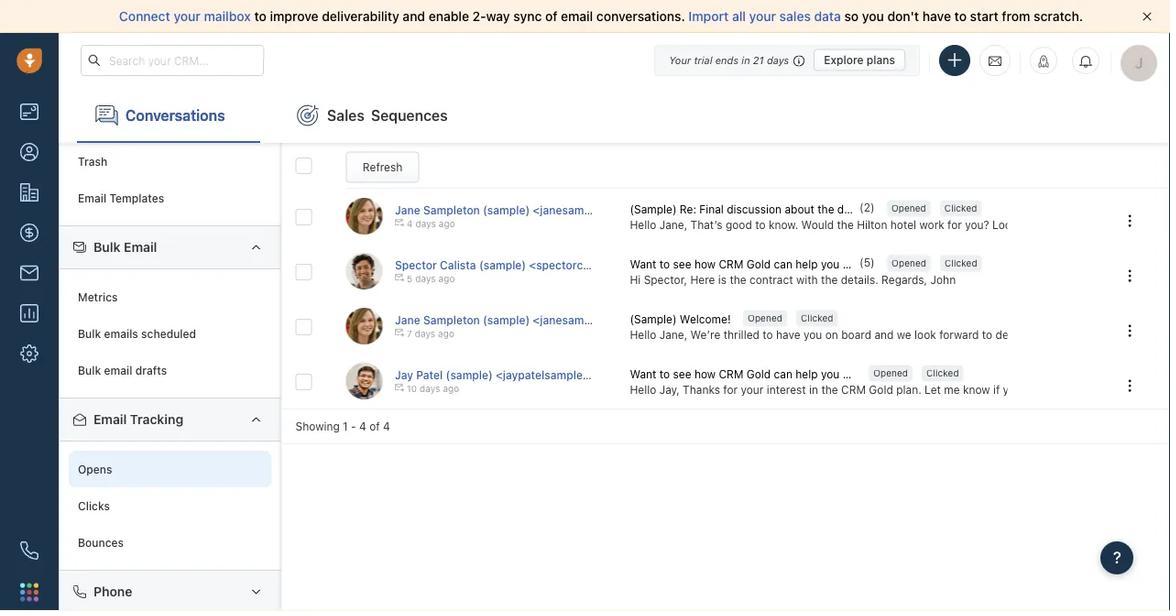 Task type: vqa. For each thing, say whether or not it's contained in the screenshot.
1st Jane, from the bottom of the page
yes



Task type: locate. For each thing, give the bounding box(es) containing it.
spector,
[[644, 273, 688, 286]]

jane for (sample) welcome!
[[395, 313, 420, 326]]

phone
[[94, 584, 132, 600]]

ago right the 10
[[443, 384, 460, 394]]

gold for spector calista (sample) <spectorcalista@gmail.com>
[[747, 258, 771, 270]]

2 vertical spatial of
[[370, 420, 380, 433]]

goals? up john
[[928, 258, 962, 270]]

goals? up me at the bottom of page
[[928, 368, 962, 380]]

to left the 'start'
[[955, 9, 967, 24]]

1 jane from the top
[[395, 203, 420, 216]]

(sample) up 10 days ago at the bottom of page
[[446, 368, 493, 381]]

have right don't
[[923, 9, 952, 24]]

(sample) left "re:"
[[630, 203, 677, 215]]

0 horizontal spatial 4
[[359, 420, 367, 433]]

meet up details.
[[843, 258, 869, 270]]

help for <spectorcalista@gmail.com>
[[796, 258, 818, 270]]

ago for 5 days ago
[[439, 274, 455, 284]]

1 vertical spatial jane sampleton (sample) <janesampleton@gmail.com>
[[395, 313, 690, 326]]

jane,
[[660, 218, 688, 231], [660, 328, 688, 341]]

connect
[[119, 9, 170, 24]]

0 vertical spatial crm
[[719, 258, 744, 270]]

import all your sales data link
[[689, 9, 845, 24]]

want to see how crm gold can help you meet your sales goals? link up hi spector, here is the contract with the details. regards, john
[[630, 256, 962, 272]]

and left 'we'
[[875, 328, 894, 341]]

can up interest
[[774, 368, 793, 380]]

freshworks switcher image
[[20, 583, 39, 602]]

sales for <spectorcalista@gmail.com>
[[898, 258, 925, 270]]

can for jay patel (sample) <jaypatelsample@gmail.com>
[[774, 368, 793, 380]]

see
[[673, 258, 692, 270], [673, 368, 692, 380]]

1 hello from the top
[[630, 218, 657, 231]]

1 vertical spatial want to see how crm gold can help you meet your sales goals?
[[630, 368, 962, 380]]

1 vertical spatial meet
[[843, 368, 869, 380]]

have
[[923, 9, 952, 24], [777, 328, 801, 341]]

0 vertical spatial bulk
[[94, 240, 121, 255]]

2 outgoing image from the top
[[395, 273, 404, 282]]

0 vertical spatial gold
[[747, 258, 771, 270]]

2-
[[473, 9, 486, 24]]

and left enable at top left
[[403, 9, 425, 24]]

(sample) welcome! button
[[630, 311, 734, 327]]

let
[[925, 383, 941, 396]]

sales up plan.
[[898, 368, 925, 380]]

sampleton
[[423, 203, 480, 216], [423, 313, 480, 326]]

explore plans link
[[814, 49, 906, 71]]

bounces link
[[69, 524, 272, 561]]

what's new image
[[1038, 55, 1051, 68]]

0 vertical spatial have
[[923, 9, 952, 24]]

1 vertical spatial how
[[695, 368, 716, 380]]

hello left jay,
[[630, 383, 657, 396]]

outgoing image
[[395, 218, 404, 227], [395, 273, 404, 282], [395, 383, 404, 392]]

have left on
[[777, 328, 801, 341]]

7
[[407, 329, 412, 339]]

0 vertical spatial sales
[[780, 9, 811, 24]]

1 vertical spatial want to see how crm gold can help you meet your sales goals? link
[[630, 366, 962, 382]]

sequences
[[371, 106, 448, 124]]

the up would
[[818, 203, 835, 215]]

1 want from the top
[[630, 258, 657, 270]]

hello jay, thanks for your interest in the crm gold plan. let me know if you would like a demo of the pro
[[630, 383, 1171, 396]]

metrics link
[[69, 279, 272, 315]]

1 horizontal spatial and
[[875, 328, 894, 341]]

0 vertical spatial jane,
[[660, 218, 688, 231]]

to up jay,
[[660, 368, 670, 380]]

<janesampleton@gmail.com> up <spectorcalista@gmail.com> on the top of page
[[533, 203, 690, 216]]

0 vertical spatial want to see how crm gold can help you meet your sales goals? button
[[630, 256, 962, 272]]

1 vertical spatial email
[[124, 240, 157, 255]]

1 vertical spatial want
[[630, 368, 657, 380]]

forward right "looking"
[[1037, 218, 1077, 231]]

jo
[[1161, 218, 1171, 231]]

clicks
[[78, 500, 110, 512]]

close image
[[1143, 12, 1152, 21]]

crm up thanks
[[719, 368, 744, 380]]

forward
[[1037, 218, 1077, 231], [940, 328, 979, 341]]

hello for hello jane, we're thrilled to have you on board and we look forward to delivering an awesome experience
[[630, 328, 657, 341]]

jay
[[395, 368, 413, 381]]

days right 5
[[415, 274, 436, 284]]

2 jane from the top
[[395, 313, 420, 326]]

(sample) up jay patel (sample) <jaypatelsample@gmail.com> link
[[483, 313, 530, 326]]

email right 'sync'
[[561, 9, 593, 24]]

want to see how crm gold can help you meet your sales goals? link
[[630, 256, 962, 272], [630, 366, 962, 382]]

metrics
[[78, 291, 118, 303]]

look
[[915, 328, 937, 341]]

email for templates
[[78, 192, 106, 204]]

0 vertical spatial email
[[561, 9, 593, 24]]

ago for 7 days ago
[[438, 329, 455, 339]]

1 vertical spatial outgoing image
[[395, 273, 404, 282]]

2 vertical spatial gold
[[869, 383, 894, 396]]

1 horizontal spatial for
[[948, 218, 962, 231]]

jane sampleton (sample) <janesampleton@gmail.com> link down spector calista (sample) <spectorcalista@gmail.com>
[[395, 313, 690, 326]]

awesome
[[1065, 328, 1114, 341]]

want up hi on the right top of the page
[[630, 258, 657, 270]]

0 vertical spatial outgoing image
[[395, 218, 404, 227]]

1 <janesampleton@gmail.com> from the top
[[533, 203, 690, 216]]

Search your CRM... text field
[[81, 45, 264, 76]]

meet
[[843, 258, 869, 270], [843, 368, 869, 380]]

2 vertical spatial sales
[[898, 368, 925, 380]]

meet down 'board'
[[843, 368, 869, 380]]

emails
[[104, 327, 138, 340]]

0 vertical spatial can
[[774, 258, 793, 270]]

of right demo
[[1121, 383, 1132, 396]]

1 vertical spatial jane
[[395, 313, 420, 326]]

1 vertical spatial sampleton
[[423, 313, 480, 326]]

<janesampleton@gmail.com> for (sample) welcome!
[[533, 313, 690, 326]]

0 horizontal spatial forward
[[940, 328, 979, 341]]

2 want to see how crm gold can help you meet your sales goals? button from the top
[[630, 366, 962, 382]]

refresh
[[363, 161, 403, 174]]

tab list
[[59, 88, 1171, 143]]

(sample) for 5 days ago
[[479, 258, 526, 271]]

1 vertical spatial have
[[777, 328, 801, 341]]

2 want to see how crm gold can help you meet your sales goals? from the top
[[630, 368, 962, 380]]

crm up is
[[719, 258, 744, 270]]

ago down calista
[[439, 274, 455, 284]]

sales for <jaypatelsample@gmail.com>
[[898, 368, 925, 380]]

hello up <spectorcalista@gmail.com> on the top of page
[[630, 218, 657, 231]]

2 how from the top
[[695, 368, 716, 380]]

days right 21
[[767, 54, 790, 66]]

1 vertical spatial want to see how crm gold can help you meet your sales goals? button
[[630, 366, 962, 382]]

your
[[174, 9, 201, 24], [750, 9, 777, 24], [872, 258, 895, 270], [872, 368, 895, 380], [741, 383, 764, 396]]

demo
[[1089, 383, 1118, 396]]

jane sampleton (sample) <janesampleton@gmail.com>
[[395, 203, 690, 216], [395, 313, 690, 326]]

see for <jaypatelsample@gmail.com>
[[673, 368, 692, 380]]

1 want to see how crm gold can help you meet your sales goals? button from the top
[[630, 256, 962, 272]]

help up with
[[796, 258, 818, 270]]

of right -
[[370, 420, 380, 433]]

sales
[[780, 9, 811, 24], [898, 258, 925, 270], [898, 368, 925, 380]]

meeting.
[[1113, 218, 1158, 231]]

1 sampleton from the top
[[423, 203, 480, 216]]

3 hello from the top
[[630, 383, 657, 396]]

outgoing image left the 10
[[395, 383, 404, 392]]

1 see from the top
[[673, 258, 692, 270]]

(sample) for (sample) welcome!
[[630, 313, 677, 325]]

outgoing image for spector calista (sample) <spectorcalista@gmail.com>
[[395, 273, 404, 282]]

gold up contract
[[747, 258, 771, 270]]

1 vertical spatial goals?
[[928, 368, 962, 380]]

<spectorcalista@gmail.com>
[[529, 258, 684, 271]]

0 vertical spatial for
[[948, 218, 962, 231]]

the down deal
[[837, 218, 854, 231]]

email down templates
[[124, 240, 157, 255]]

ago for 4 days ago
[[439, 219, 455, 229]]

0 vertical spatial <janesampleton@gmail.com>
[[533, 203, 690, 216]]

plan.
[[897, 383, 922, 396]]

days right 7
[[415, 329, 436, 339]]

want to see how crm gold can help you meet your sales goals? button up hi spector, here is the contract with the details. regards, john
[[630, 256, 962, 272]]

2 see from the top
[[673, 368, 692, 380]]

want to see how crm gold can help you meet your sales goals? button for spector calista (sample) <spectorcalista@gmail.com>
[[630, 256, 962, 272]]

opened
[[892, 203, 927, 214], [892, 258, 927, 269], [748, 313, 783, 324], [874, 368, 909, 379]]

1 can from the top
[[774, 258, 793, 270]]

conversations link
[[77, 88, 260, 143]]

(sample) for 10 days ago
[[446, 368, 493, 381]]

1 (sample) from the top
[[630, 203, 677, 215]]

0 horizontal spatial for
[[724, 383, 738, 396]]

email left drafts
[[104, 364, 132, 377]]

0 vertical spatial email
[[78, 192, 106, 204]]

sampleton up 7 days ago
[[423, 313, 480, 326]]

<janesampleton@gmail.com>
[[533, 203, 690, 216], [533, 313, 690, 326]]

2 vertical spatial hello
[[630, 383, 657, 396]]

with
[[797, 273, 818, 286]]

2 help from the top
[[796, 368, 818, 380]]

good
[[726, 218, 752, 231]]

2 vertical spatial outgoing image
[[395, 383, 404, 392]]

2 jane sampleton (sample) <janesampleton@gmail.com> from the top
[[395, 313, 690, 326]]

1 vertical spatial crm
[[719, 368, 744, 380]]

2 meet from the top
[[843, 368, 869, 380]]

help
[[796, 258, 818, 270], [796, 368, 818, 380]]

sales up regards,
[[898, 258, 925, 270]]

2 horizontal spatial 4
[[407, 219, 413, 229]]

0 vertical spatial see
[[673, 258, 692, 270]]

we're
[[691, 328, 721, 341]]

help up interest
[[796, 368, 818, 380]]

(sample) inside button
[[630, 313, 677, 325]]

(sample) inside (sample) re: final discussion about the deal (2)
[[630, 203, 677, 215]]

hello down (sample) welcome!
[[630, 328, 657, 341]]

1 horizontal spatial forward
[[1037, 218, 1077, 231]]

0 vertical spatial want to see how crm gold can help you meet your sales goals? link
[[630, 256, 962, 272]]

all
[[732, 9, 746, 24]]

jane sampleton (sample) <janesampleton@gmail.com> for (sample) welcome!
[[395, 313, 690, 326]]

to down the discussion
[[756, 218, 766, 231]]

sampleton up 4 days ago
[[423, 203, 480, 216]]

1 vertical spatial jane,
[[660, 328, 688, 341]]

in left 21
[[742, 54, 751, 66]]

0 vertical spatial of
[[545, 9, 558, 24]]

want to see how crm gold can help you meet your sales goals? link up interest
[[630, 366, 962, 382]]

forward right look
[[940, 328, 979, 341]]

ago right 7
[[438, 329, 455, 339]]

want to see how crm gold can help you meet your sales goals? up interest
[[630, 368, 962, 380]]

1 vertical spatial jane sampleton (sample) <janesampleton@gmail.com> link
[[395, 313, 690, 326]]

can for spector calista (sample) <spectorcalista@gmail.com>
[[774, 258, 793, 270]]

0 vertical spatial forward
[[1037, 218, 1077, 231]]

deal
[[838, 203, 860, 215]]

outgoing image left 5
[[395, 273, 404, 282]]

1 vertical spatial in
[[810, 383, 819, 396]]

(sample) up spector calista (sample) <spectorcalista@gmail.com> link
[[483, 203, 530, 216]]

email templates
[[78, 192, 164, 204]]

your
[[669, 54, 691, 66]]

john
[[931, 273, 956, 286]]

1 vertical spatial can
[[774, 368, 793, 380]]

2 <janesampleton@gmail.com> from the top
[[533, 313, 690, 326]]

(sample) re: final discussion about the deal (2)
[[630, 201, 875, 215]]

(sample) down "spector,"
[[630, 313, 677, 325]]

jane sampleton (sample) <janesampleton@gmail.com> link for (sample) re: final discussion about the deal
[[395, 203, 690, 216]]

want to see how crm gold can help you meet your sales goals? button for jay patel (sample) <jaypatelsample@gmail.com>
[[630, 366, 962, 382]]

gold left plan.
[[869, 383, 894, 396]]

2 vertical spatial bulk
[[78, 364, 101, 377]]

1 help from the top
[[796, 258, 818, 270]]

1 vertical spatial email
[[104, 364, 132, 377]]

1 goals? from the top
[[928, 258, 962, 270]]

you right so
[[863, 9, 885, 24]]

days for 7 days ago
[[415, 329, 436, 339]]

that's
[[691, 218, 723, 231]]

1 jane sampleton (sample) <janesampleton@gmail.com> from the top
[[395, 203, 690, 216]]

jane up 4 days ago
[[395, 203, 420, 216]]

see up jay,
[[673, 368, 692, 380]]

1 vertical spatial of
[[1121, 383, 1132, 396]]

1 jane sampleton (sample) <janesampleton@gmail.com> link from the top
[[395, 203, 690, 216]]

0 vertical spatial sampleton
[[423, 203, 480, 216]]

1 horizontal spatial in
[[810, 383, 819, 396]]

trash link
[[69, 143, 272, 180]]

can up hi spector, here is the contract with the details. regards, john
[[774, 258, 793, 270]]

21
[[753, 54, 764, 66]]

want to see how crm gold can help you meet your sales goals? button up interest
[[630, 366, 962, 382]]

want for spector calista (sample) <spectorcalista@gmail.com>
[[630, 258, 657, 270]]

jane up 7
[[395, 313, 420, 326]]

1 outgoing image from the top
[[395, 218, 404, 227]]

0 vertical spatial help
[[796, 258, 818, 270]]

1 vertical spatial hello
[[630, 328, 657, 341]]

0 vertical spatial and
[[403, 9, 425, 24]]

1 horizontal spatial have
[[923, 9, 952, 24]]

jane sampleton (sample) <janesampleton@gmail.com> up spector calista (sample) <spectorcalista@gmail.com>
[[395, 203, 690, 216]]

outgoing image left 4 days ago
[[395, 218, 404, 227]]

email left tracking
[[94, 412, 127, 427]]

experience
[[1117, 328, 1171, 341]]

conversations.
[[597, 9, 686, 24]]

2 vertical spatial email
[[94, 412, 127, 427]]

sync
[[514, 9, 542, 24]]

2 jane, from the top
[[660, 328, 688, 341]]

final
[[700, 203, 724, 215]]

of
[[545, 9, 558, 24], [1121, 383, 1132, 396], [370, 420, 380, 433]]

bulk email
[[94, 240, 157, 255]]

jane, down "re:"
[[660, 218, 688, 231]]

clicked up john
[[945, 258, 978, 269]]

2 (sample) from the top
[[630, 313, 677, 325]]

(2)
[[860, 201, 875, 214]]

0 vertical spatial jane
[[395, 203, 420, 216]]

hotel
[[891, 218, 917, 231]]

<janesampleton@gmail.com> for (sample) re: final discussion about the deal
[[533, 203, 690, 216]]

1 want to see how crm gold can help you meet your sales goals? link from the top
[[630, 256, 962, 272]]

days down patel
[[420, 384, 440, 394]]

how up here
[[695, 258, 716, 270]]

outgoing image for jane sampleton (sample) <janesampleton@gmail.com>
[[395, 218, 404, 227]]

here
[[691, 273, 715, 286]]

1 jane, from the top
[[660, 218, 688, 231]]

2 jane sampleton (sample) <janesampleton@gmail.com> link from the top
[[395, 313, 690, 326]]

(sample) for 4 days ago
[[483, 203, 530, 216]]

1 vertical spatial bulk
[[78, 327, 101, 340]]

to right mailbox
[[254, 9, 267, 24]]

see up "spector,"
[[673, 258, 692, 270]]

0 vertical spatial want to see how crm gold can help you meet your sales goals?
[[630, 258, 962, 270]]

0 horizontal spatial have
[[777, 328, 801, 341]]

phone element
[[11, 533, 48, 569]]

bulk for bulk email
[[94, 240, 121, 255]]

hi spector, here is the contract with the details. regards, john
[[630, 273, 956, 286]]

the left pro
[[1135, 383, 1151, 396]]

email
[[78, 192, 106, 204], [124, 240, 157, 255], [94, 412, 127, 427]]

0 vertical spatial goals?
[[928, 258, 962, 270]]

0 horizontal spatial of
[[370, 420, 380, 433]]

your up hello jay, thanks for your interest in the crm gold plan. let me know if you would like a demo of the pro
[[872, 368, 895, 380]]

0 vertical spatial how
[[695, 258, 716, 270]]

jane sampleton (sample) <janesampleton@gmail.com> link up spector calista (sample) <spectorcalista@gmail.com>
[[395, 203, 690, 216]]

(sample)
[[630, 203, 677, 215], [630, 313, 677, 325]]

1 vertical spatial (sample)
[[630, 313, 677, 325]]

1 want to see how crm gold can help you meet your sales goals? from the top
[[630, 258, 962, 270]]

email for tracking
[[94, 412, 127, 427]]

0 horizontal spatial and
[[403, 9, 425, 24]]

how up thanks
[[695, 368, 716, 380]]

2 hello from the top
[[630, 328, 657, 341]]

in right interest
[[810, 383, 819, 396]]

1 meet from the top
[[843, 258, 869, 270]]

for left you?
[[948, 218, 962, 231]]

1 vertical spatial sales
[[898, 258, 925, 270]]

gold
[[747, 258, 771, 270], [747, 368, 771, 380], [869, 383, 894, 396]]

2 want to see how crm gold can help you meet your sales goals? link from the top
[[630, 366, 962, 382]]

-
[[351, 420, 356, 433]]

2 want from the top
[[630, 368, 657, 380]]

1 vertical spatial and
[[875, 328, 894, 341]]

1 vertical spatial help
[[796, 368, 818, 380]]

1 how from the top
[[695, 258, 716, 270]]

<janesampleton@gmail.com> down hi on the right top of the page
[[533, 313, 690, 326]]

0 vertical spatial jane sampleton (sample) <janesampleton@gmail.com> link
[[395, 203, 690, 216]]

you right if
[[1004, 383, 1022, 396]]

the right is
[[730, 273, 747, 286]]

0 vertical spatial hello
[[630, 218, 657, 231]]

1 vertical spatial <janesampleton@gmail.com>
[[533, 313, 690, 326]]

3 outgoing image from the top
[[395, 383, 404, 392]]

the
[[818, 203, 835, 215], [837, 218, 854, 231], [1093, 218, 1110, 231], [730, 273, 747, 286], [821, 273, 838, 286], [822, 383, 839, 396], [1135, 383, 1151, 396]]

1 horizontal spatial of
[[545, 9, 558, 24]]

see for <spectorcalista@gmail.com>
[[673, 258, 692, 270]]

of right 'sync'
[[545, 9, 558, 24]]

2 sampleton from the top
[[423, 313, 480, 326]]

hello for hello jane, that's good to know. would the hilton hotel work for you? looking forward to the meeting. jo
[[630, 218, 657, 231]]

jane, down (sample) welcome!
[[660, 328, 688, 341]]

2 goals? from the top
[[928, 368, 962, 380]]

your right all
[[750, 9, 777, 24]]

gold up interest
[[747, 368, 771, 380]]

0 vertical spatial in
[[742, 54, 751, 66]]

1 vertical spatial see
[[673, 368, 692, 380]]

10 days ago
[[407, 384, 460, 394]]

0 vertical spatial (sample)
[[630, 203, 677, 215]]

bulk down bulk emails scheduled
[[78, 364, 101, 377]]

0 vertical spatial want
[[630, 258, 657, 270]]

email down trash
[[78, 192, 106, 204]]

jane, for that's
[[660, 218, 688, 231]]

1 vertical spatial gold
[[747, 368, 771, 380]]

refresh button
[[346, 152, 420, 183]]

clicked up you?
[[945, 203, 978, 214]]

2 can from the top
[[774, 368, 793, 380]]

4
[[407, 219, 413, 229], [359, 420, 367, 433], [383, 420, 390, 433]]

0 vertical spatial jane sampleton (sample) <janesampleton@gmail.com>
[[395, 203, 690, 216]]

0 vertical spatial meet
[[843, 258, 869, 270]]

the right interest
[[822, 383, 839, 396]]

jay patel (sample) <jaypatelsample@gmail.com>
[[395, 368, 655, 381]]

send email image
[[989, 53, 1002, 68]]



Task type: describe. For each thing, give the bounding box(es) containing it.
(sample) for (sample) re: final discussion about the deal (2)
[[630, 203, 677, 215]]

help for <jaypatelsample@gmail.com>
[[796, 368, 818, 380]]

like
[[1059, 383, 1077, 396]]

conversations
[[126, 106, 225, 124]]

your trial ends in 21 days
[[669, 54, 790, 66]]

10
[[407, 384, 417, 394]]

your up regards,
[[872, 258, 895, 270]]

don't
[[888, 9, 920, 24]]

outgoing image for jay patel (sample) <jaypatelsample@gmail.com>
[[395, 383, 404, 392]]

hilton
[[857, 218, 888, 231]]

to right thrilled
[[763, 328, 773, 341]]

sales sequences link
[[279, 88, 466, 143]]

from
[[1002, 9, 1031, 24]]

days for 10 days ago
[[420, 384, 440, 394]]

clicked up on
[[801, 313, 834, 324]]

jane sampleton (sample) <janesampleton@gmail.com> link for (sample) welcome!
[[395, 313, 690, 326]]

mailbox
[[204, 9, 251, 24]]

bulk email drafts
[[78, 364, 167, 377]]

a
[[1080, 383, 1086, 396]]

sales
[[327, 106, 365, 124]]

ends
[[716, 54, 739, 66]]

jane for (sample) re: final discussion about the deal
[[395, 203, 420, 216]]

phone image
[[20, 542, 39, 560]]

board
[[842, 328, 872, 341]]

how for jay patel (sample) <jaypatelsample@gmail.com>
[[695, 368, 716, 380]]

calista
[[440, 258, 476, 271]]

explore plans
[[824, 54, 896, 66]]

meet for <spectorcalista@gmail.com>
[[843, 258, 869, 270]]

the right with
[[821, 273, 838, 286]]

5 days ago
[[407, 274, 455, 284]]

tab list containing conversations
[[59, 88, 1171, 143]]

to left meeting.
[[1080, 218, 1090, 231]]

jane, for we're
[[660, 328, 688, 341]]

2 vertical spatial crm
[[842, 383, 866, 396]]

to up "spector,"
[[660, 258, 670, 270]]

start
[[971, 9, 999, 24]]

crm for jay patel (sample) <jaypatelsample@gmail.com>
[[719, 368, 744, 380]]

showing 1 - 4 of 4
[[296, 420, 390, 433]]

you down on
[[821, 368, 840, 380]]

1 horizontal spatial 4
[[383, 420, 390, 433]]

pro
[[1155, 383, 1171, 396]]

hello for hello jay, thanks for your interest in the crm gold plan. let me know if you would like a demo of the pro
[[630, 383, 657, 396]]

clicks link
[[69, 488, 272, 524]]

patel
[[416, 368, 443, 381]]

connect your mailbox link
[[119, 9, 254, 24]]

(sample) for 7 days ago
[[483, 313, 530, 326]]

the inside (sample) re: final discussion about the deal (2)
[[818, 203, 835, 215]]

connect your mailbox to improve deliverability and enable 2-way sync of email conversations. import all your sales data so you don't have to start from scratch.
[[119, 9, 1084, 24]]

tracking
[[130, 412, 184, 427]]

sampleton for (sample) welcome!
[[423, 313, 480, 326]]

<jaypatelsample@gmail.com>
[[496, 368, 655, 381]]

your left interest
[[741, 383, 764, 396]]

thrilled
[[724, 328, 760, 341]]

want to see how crm gold can help you meet your sales goals? for <jaypatelsample@gmail.com>
[[630, 368, 962, 380]]

1 vertical spatial forward
[[940, 328, 979, 341]]

bulk for bulk emails scheduled
[[78, 327, 101, 340]]

to left delivering
[[983, 328, 993, 341]]

(5)
[[860, 256, 875, 269]]

know
[[963, 383, 991, 396]]

email tracking
[[94, 412, 184, 427]]

contract
[[750, 273, 794, 286]]

an
[[1050, 328, 1062, 341]]

opened up thrilled
[[748, 313, 783, 324]]

about
[[785, 203, 815, 215]]

would
[[1025, 383, 1056, 396]]

clicked up me at the bottom of page
[[927, 368, 960, 379]]

bulk for bulk email drafts
[[78, 364, 101, 377]]

4 days ago
[[407, 219, 455, 229]]

spector
[[395, 258, 437, 271]]

you left "(5)"
[[821, 258, 840, 270]]

want for jay patel (sample) <jaypatelsample@gmail.com>
[[630, 368, 657, 380]]

days for 5 days ago
[[415, 274, 436, 284]]

is
[[719, 273, 727, 286]]

details.
[[841, 273, 879, 286]]

improve
[[270, 9, 319, 24]]

you?
[[966, 218, 990, 231]]

0 horizontal spatial email
[[104, 364, 132, 377]]

want to see how crm gold can help you meet your sales goals? for <spectorcalista@gmail.com>
[[630, 258, 962, 270]]

1
[[343, 420, 348, 433]]

trial
[[694, 54, 713, 66]]

discussion
[[727, 203, 782, 215]]

jane sampleton (sample) <janesampleton@gmail.com> for (sample) re: final discussion about the deal
[[395, 203, 690, 216]]

sales sequences
[[327, 106, 448, 124]]

would
[[802, 218, 834, 231]]

(sample) welcome! link
[[630, 311, 734, 327]]

0 horizontal spatial in
[[742, 54, 751, 66]]

2 horizontal spatial of
[[1121, 383, 1132, 396]]

interest
[[767, 383, 807, 396]]

spector calista (sample) <spectorcalista@gmail.com> link
[[395, 258, 684, 271]]

import
[[689, 9, 729, 24]]

jay patel (sample) <jaypatelsample@gmail.com> link
[[395, 368, 655, 381]]

email templates link
[[69, 180, 272, 216]]

jay,
[[660, 383, 680, 396]]

trash
[[78, 155, 107, 168]]

want to see how crm gold can help you meet your sales goals? link for <jaypatelsample@gmail.com>
[[630, 366, 962, 382]]

hi
[[630, 273, 641, 286]]

outgoing image
[[395, 328, 404, 337]]

explore
[[824, 54, 864, 66]]

on
[[826, 328, 839, 341]]

thanks
[[683, 383, 721, 396]]

the left meeting.
[[1093, 218, 1110, 231]]

meet for <jaypatelsample@gmail.com>
[[843, 368, 869, 380]]

showing
[[296, 420, 340, 433]]

ago for 10 days ago
[[443, 384, 460, 394]]

days for 4 days ago
[[416, 219, 436, 229]]

we
[[897, 328, 912, 341]]

goals? for jay patel (sample) <jaypatelsample@gmail.com>
[[928, 368, 962, 380]]

5
[[407, 274, 413, 284]]

spector calista (sample) <spectorcalista@gmail.com>
[[395, 258, 684, 271]]

hello jane, that's good to know. would the hilton hotel work for you? looking forward to the meeting. jo
[[630, 218, 1171, 231]]

goals? for spector calista (sample) <spectorcalista@gmail.com>
[[928, 258, 962, 270]]

opened up hotel
[[892, 203, 927, 214]]

data
[[815, 9, 842, 24]]

you left on
[[804, 328, 823, 341]]

gold for jay patel (sample) <jaypatelsample@gmail.com>
[[747, 368, 771, 380]]

7 days ago
[[407, 329, 455, 339]]

deliverability
[[322, 9, 400, 24]]

hello jane, we're thrilled to have you on board and we look forward to delivering an awesome experience
[[630, 328, 1171, 341]]

regards,
[[882, 273, 928, 286]]

1 horizontal spatial email
[[561, 9, 593, 24]]

want to see how crm gold can help you meet your sales goals? link for <spectorcalista@gmail.com>
[[630, 256, 962, 272]]

crm for spector calista (sample) <spectorcalista@gmail.com>
[[719, 258, 744, 270]]

opened up hello jay, thanks for your interest in the crm gold plan. let me know if you would like a demo of the pro
[[874, 368, 909, 379]]

welcome!
[[680, 313, 731, 325]]

1 vertical spatial for
[[724, 383, 738, 396]]

opened up regards,
[[892, 258, 927, 269]]

bulk email drafts link
[[69, 352, 272, 389]]

if
[[994, 383, 1000, 396]]

how for spector calista (sample) <spectorcalista@gmail.com>
[[695, 258, 716, 270]]

your left mailbox
[[174, 9, 201, 24]]

(sample) welcome!
[[630, 313, 731, 325]]

me
[[944, 383, 960, 396]]

sampleton for (sample) re: final discussion about the deal
[[423, 203, 480, 216]]



